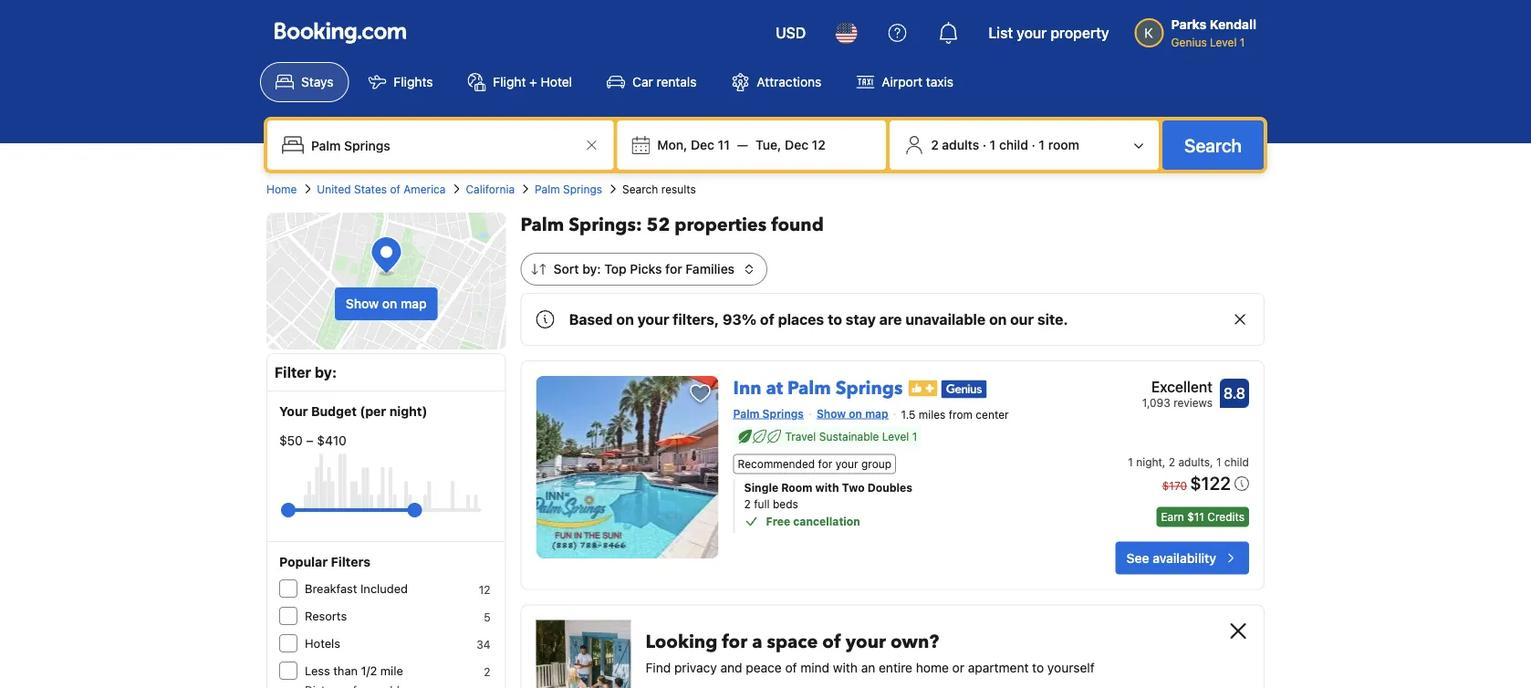 Task type: locate. For each thing, give the bounding box(es) containing it.
0 vertical spatial with
[[815, 481, 839, 494]]

stays link
[[260, 62, 349, 102]]

group
[[288, 496, 481, 525]]

palm right at
[[788, 376, 831, 401]]

12 up 5
[[479, 583, 491, 596]]

popular filters
[[279, 554, 371, 569]]

with left two
[[815, 481, 839, 494]]

1 horizontal spatial ·
[[1032, 137, 1036, 152]]

for inside looking for a space of your own? find privacy and peace of mind with an entire home or apartment to yourself
[[722, 629, 748, 654]]

than
[[333, 664, 358, 678]]

1 horizontal spatial show
[[817, 407, 846, 420]]

cancellation
[[793, 515, 860, 528]]

your budget (per night)
[[279, 404, 427, 419]]

1 horizontal spatial palm springs
[[733, 407, 804, 420]]

0 vertical spatial to
[[828, 311, 842, 328]]

palm springs: 52 properties found
[[521, 213, 824, 238]]

0 horizontal spatial for
[[665, 261, 682, 277]]

genius discounts available at this property. image
[[941, 380, 987, 398], [941, 380, 987, 398]]

0 horizontal spatial dec
[[691, 137, 715, 152]]

0 vertical spatial by:
[[582, 261, 601, 277]]

palm right california link
[[535, 183, 560, 195]]

map inside show on map "button"
[[401, 296, 427, 311]]

beds
[[773, 498, 798, 510]]

for right picks
[[665, 261, 682, 277]]

find
[[646, 660, 671, 675]]

child left room
[[999, 137, 1028, 152]]

peace
[[746, 660, 782, 675]]

privacy
[[674, 660, 717, 675]]

stays
[[301, 74, 334, 89]]

picks
[[630, 261, 662, 277]]

excellent 1,093 reviews
[[1142, 378, 1213, 409]]

1 , from the left
[[1163, 456, 1166, 468]]

2 left "full"
[[744, 498, 751, 510]]

0 vertical spatial for
[[665, 261, 682, 277]]

level down the 1.5
[[882, 430, 909, 443]]

inn at palm springs image
[[536, 376, 719, 559]]

2 down 34
[[484, 665, 491, 678]]

your right list
[[1017, 24, 1047, 42]]

1 vertical spatial search
[[622, 183, 658, 195]]

group
[[862, 458, 892, 470]]

search inside 'button'
[[1185, 134, 1242, 156]]

flights
[[394, 74, 433, 89]]

palm springs link
[[535, 181, 602, 197]]

2 down taxis
[[931, 137, 939, 152]]

search
[[1185, 134, 1242, 156], [622, 183, 658, 195]]

1 horizontal spatial springs
[[763, 407, 804, 420]]

1 horizontal spatial by:
[[582, 261, 601, 277]]

by: left top
[[582, 261, 601, 277]]

to
[[828, 311, 842, 328], [1032, 660, 1044, 675]]

1
[[1240, 36, 1245, 48], [990, 137, 996, 152], [1039, 137, 1045, 152], [912, 430, 917, 443], [1128, 456, 1133, 468], [1216, 456, 1222, 468]]

on
[[382, 296, 397, 311], [616, 311, 634, 328], [989, 311, 1007, 328], [849, 407, 862, 420]]

united
[[317, 183, 351, 195]]

doubles
[[868, 481, 913, 494]]

site.
[[1038, 311, 1068, 328]]

springs down at
[[763, 407, 804, 420]]

stay
[[846, 311, 876, 328]]

hotels
[[305, 637, 340, 650]]

2
[[931, 137, 939, 152], [1169, 456, 1175, 468], [744, 498, 751, 510], [484, 665, 491, 678]]

for up the single room with two doubles
[[818, 458, 833, 470]]

resorts
[[305, 609, 347, 623]]

adults down taxis
[[942, 137, 979, 152]]

2 horizontal spatial springs
[[836, 376, 903, 401]]

1 horizontal spatial search
[[1185, 134, 1242, 156]]

car
[[633, 74, 653, 89]]

breakfast
[[305, 582, 357, 595]]

are
[[879, 311, 902, 328]]

1 vertical spatial show on map
[[817, 407, 888, 420]]

2 vertical spatial springs
[[763, 407, 804, 420]]

room
[[781, 481, 813, 494]]

less
[[305, 664, 330, 678]]

palm springs down at
[[733, 407, 804, 420]]

2 for 2 adults · 1 child · 1 room
[[931, 137, 939, 152]]

search for search results
[[622, 183, 658, 195]]

12 right tue,
[[812, 137, 826, 152]]

with left an
[[833, 660, 858, 675]]

see
[[1127, 550, 1150, 565]]

1 horizontal spatial 12
[[812, 137, 826, 152]]

your
[[1017, 24, 1047, 42], [638, 311, 669, 328], [836, 458, 858, 470], [846, 629, 886, 654]]

0 horizontal spatial to
[[828, 311, 842, 328]]

less than 1/2 mile
[[305, 664, 403, 678]]

1 vertical spatial adults
[[1179, 456, 1210, 468]]

0 horizontal spatial map
[[401, 296, 427, 311]]

airport
[[882, 74, 923, 89]]

0 horizontal spatial palm springs
[[535, 183, 602, 195]]

adults up $122
[[1179, 456, 1210, 468]]

2 for 2 full beds
[[744, 498, 751, 510]]

for left a at the bottom left of the page
[[722, 629, 748, 654]]

, up $122
[[1210, 456, 1213, 468]]

1 horizontal spatial to
[[1032, 660, 1044, 675]]

0 vertical spatial show
[[346, 296, 379, 311]]

flight + hotel
[[493, 74, 572, 89]]

found
[[771, 213, 824, 238]]

filter by:
[[275, 364, 337, 381]]

car rentals link
[[591, 62, 712, 102]]

see availability
[[1127, 550, 1217, 565]]

1 horizontal spatial map
[[865, 407, 888, 420]]

your account menu parks kendall genius level 1 element
[[1135, 8, 1264, 50]]

1 horizontal spatial ,
[[1210, 456, 1213, 468]]

2 , from the left
[[1210, 456, 1213, 468]]

0 vertical spatial search
[[1185, 134, 1242, 156]]

1 vertical spatial map
[[865, 407, 888, 420]]

budget
[[311, 404, 357, 419]]

dec right tue,
[[785, 137, 809, 152]]

0 horizontal spatial level
[[882, 430, 909, 443]]

of right states
[[390, 183, 400, 195]]

0 horizontal spatial springs
[[563, 183, 602, 195]]

springs up the 1.5
[[836, 376, 903, 401]]

0 vertical spatial show on map
[[346, 296, 427, 311]]

with inside looking for a space of your own? find privacy and peace of mind with an entire home or apartment to yourself
[[833, 660, 858, 675]]

1 · from the left
[[983, 137, 987, 152]]

by: for sort
[[582, 261, 601, 277]]

1 inside parks kendall genius level 1
[[1240, 36, 1245, 48]]

1 vertical spatial for
[[818, 458, 833, 470]]

0 horizontal spatial adults
[[942, 137, 979, 152]]

credits
[[1208, 510, 1245, 523]]

2 vertical spatial for
[[722, 629, 748, 654]]

5
[[484, 611, 491, 623]]

your
[[279, 404, 308, 419]]

search for search
[[1185, 134, 1242, 156]]

1 vertical spatial palm springs
[[733, 407, 804, 420]]

1 vertical spatial level
[[882, 430, 909, 443]]

of left mind at bottom
[[785, 660, 797, 675]]

palm springs up springs:
[[535, 183, 602, 195]]

1 horizontal spatial level
[[1210, 36, 1237, 48]]

1 vertical spatial child
[[1225, 456, 1249, 468]]

1 vertical spatial by:
[[315, 364, 337, 381]]

2 inside button
[[931, 137, 939, 152]]

united states of america
[[317, 183, 446, 195]]

0 horizontal spatial show on map
[[346, 296, 427, 311]]

level down kendall
[[1210, 36, 1237, 48]]

palm inside inn at palm springs link
[[788, 376, 831, 401]]

list your property link
[[978, 11, 1120, 55]]

united states of america link
[[317, 181, 446, 197]]

palm down palm springs "link"
[[521, 213, 564, 238]]

springs inside "link"
[[563, 183, 602, 195]]

0 horizontal spatial child
[[999, 137, 1028, 152]]

palm
[[535, 183, 560, 195], [521, 213, 564, 238], [788, 376, 831, 401], [733, 407, 760, 420]]

california link
[[466, 181, 515, 197]]

search button
[[1163, 120, 1264, 170]]

mon, dec 11 — tue, dec 12
[[657, 137, 826, 152]]

inn at palm springs link
[[733, 369, 903, 401]]

genius
[[1171, 36, 1207, 48]]

11
[[718, 137, 730, 152]]

0 vertical spatial map
[[401, 296, 427, 311]]

$170
[[1162, 479, 1187, 492]]

1 vertical spatial to
[[1032, 660, 1044, 675]]

1 vertical spatial with
[[833, 660, 858, 675]]

1 vertical spatial show
[[817, 407, 846, 420]]

sort by: top picks for families
[[554, 261, 735, 277]]

on inside "button"
[[382, 296, 397, 311]]

1 horizontal spatial for
[[722, 629, 748, 654]]

Where are you going? field
[[304, 129, 581, 162]]

night)
[[390, 404, 427, 419]]

adults
[[942, 137, 979, 152], [1179, 456, 1210, 468]]

2 horizontal spatial for
[[818, 458, 833, 470]]

0 vertical spatial 12
[[812, 137, 826, 152]]

our
[[1010, 311, 1034, 328]]

by: for filter
[[315, 364, 337, 381]]

0 horizontal spatial search
[[622, 183, 658, 195]]

0 horizontal spatial 12
[[479, 583, 491, 596]]

0 vertical spatial child
[[999, 137, 1028, 152]]

kendall
[[1210, 17, 1257, 32]]

families
[[686, 261, 735, 277]]

looking for a space of your own? image
[[536, 620, 631, 688]]

your up an
[[846, 629, 886, 654]]

0 vertical spatial adults
[[942, 137, 979, 152]]

level inside parks kendall genius level 1
[[1210, 36, 1237, 48]]

attractions
[[757, 74, 822, 89]]

filters,
[[673, 311, 719, 328]]

tue, dec 12 button
[[748, 129, 833, 162]]

0 vertical spatial springs
[[563, 183, 602, 195]]

1 horizontal spatial dec
[[785, 137, 809, 152]]

travel
[[785, 430, 816, 443]]

dec left 11
[[691, 137, 715, 152]]

list
[[989, 24, 1013, 42]]

0 horizontal spatial ·
[[983, 137, 987, 152]]

looking for a space of your own? find privacy and peace of mind with an entire home or apartment to yourself
[[646, 629, 1095, 675]]

adults inside button
[[942, 137, 979, 152]]

0 horizontal spatial by:
[[315, 364, 337, 381]]

to left "stay" in the top of the page
[[828, 311, 842, 328]]

, up '$170'
[[1163, 456, 1166, 468]]

to left 'yourself'
[[1032, 660, 1044, 675]]

excellent element
[[1142, 376, 1213, 398]]

1 vertical spatial springs
[[836, 376, 903, 401]]

of right 93%
[[760, 311, 775, 328]]

1 night , 2 adults , 1 child
[[1128, 456, 1249, 468]]

springs up springs:
[[563, 183, 602, 195]]

2 right night
[[1169, 456, 1175, 468]]

child up $122
[[1225, 456, 1249, 468]]

for
[[665, 261, 682, 277], [818, 458, 833, 470], [722, 629, 748, 654]]

0 vertical spatial level
[[1210, 36, 1237, 48]]

this property is part of our preferred plus program. it's committed to providing outstanding service and excellent value. it'll pay us a higher commission if you make a booking. image
[[908, 380, 938, 397]]

0 horizontal spatial show
[[346, 296, 379, 311]]

included
[[360, 582, 408, 595]]

0 horizontal spatial ,
[[1163, 456, 1166, 468]]

by: right filter at bottom
[[315, 364, 337, 381]]

1,093
[[1142, 396, 1171, 409]]

entire
[[879, 660, 913, 675]]

map
[[401, 296, 427, 311], [865, 407, 888, 420]]



Task type: vqa. For each thing, say whether or not it's contained in the screenshot.
34
yes



Task type: describe. For each thing, give the bounding box(es) containing it.
recommended
[[738, 458, 815, 470]]

1/2
[[361, 664, 377, 678]]

palm inside search results updated. palm springs: 52 properties found. applied filters: $50 – $410 (per night). element
[[521, 213, 564, 238]]

show inside "button"
[[346, 296, 379, 311]]

0 vertical spatial palm springs
[[535, 183, 602, 195]]

for for looking
[[722, 629, 748, 654]]

flights link
[[353, 62, 448, 102]]

list your property
[[989, 24, 1109, 42]]

filters
[[331, 554, 371, 569]]

mon,
[[657, 137, 688, 152]]

1 horizontal spatial adults
[[1179, 456, 1210, 468]]

93%
[[723, 311, 757, 328]]

search results updated. palm springs: 52 properties found. applied filters: $50 – $410 (per night). element
[[521, 213, 1265, 238]]

2 · from the left
[[1032, 137, 1036, 152]]

rentals
[[657, 74, 697, 89]]

reviews
[[1174, 396, 1213, 409]]

of up mind at bottom
[[823, 629, 841, 654]]

scored 8.8 element
[[1220, 379, 1249, 408]]

see availability link
[[1116, 541, 1249, 574]]

palm down inn
[[733, 407, 760, 420]]

$50
[[279, 433, 303, 448]]

2 adults · 1 child · 1 room
[[931, 137, 1080, 152]]

–
[[306, 433, 314, 448]]

2 dec from the left
[[785, 137, 809, 152]]

52
[[647, 213, 670, 238]]

2 adults · 1 child · 1 room button
[[897, 128, 1152, 162]]

two
[[842, 481, 865, 494]]

popular
[[279, 554, 328, 569]]

1 vertical spatial 12
[[479, 583, 491, 596]]

mon, dec 11 button
[[650, 129, 737, 162]]

miles
[[919, 408, 946, 421]]

attractions link
[[716, 62, 837, 102]]

properties
[[675, 213, 767, 238]]

1 horizontal spatial child
[[1225, 456, 1249, 468]]

+
[[529, 74, 537, 89]]

palm inside palm springs "link"
[[535, 183, 560, 195]]

$50 – $410
[[279, 433, 347, 448]]

travel sustainable level 1
[[785, 430, 917, 443]]

1.5 miles from center
[[901, 408, 1009, 421]]

for for recommended
[[818, 458, 833, 470]]

mile
[[380, 664, 403, 678]]

$11
[[1188, 510, 1205, 523]]

center
[[976, 408, 1009, 421]]

8.8
[[1224, 385, 1246, 402]]

1.5
[[901, 408, 916, 421]]

at
[[766, 376, 783, 401]]

your up two
[[836, 458, 858, 470]]

usd
[[776, 24, 806, 42]]

states
[[354, 183, 387, 195]]

car rentals
[[633, 74, 697, 89]]

airport taxis
[[882, 74, 954, 89]]

breakfast included
[[305, 582, 408, 595]]

child inside button
[[999, 137, 1028, 152]]

unavailable
[[906, 311, 986, 328]]

earn $11 credits
[[1161, 510, 1245, 523]]

parks
[[1171, 17, 1207, 32]]

34
[[477, 638, 491, 651]]

2 full beds
[[744, 498, 798, 510]]

your left filters,
[[638, 311, 669, 328]]

inn
[[733, 376, 762, 401]]

to inside looking for a space of your own? find privacy and peace of mind with an entire home or apartment to yourself
[[1032, 660, 1044, 675]]

show on map button
[[335, 287, 438, 320]]

earn
[[1161, 510, 1184, 523]]

places
[[778, 311, 824, 328]]

booking.com image
[[275, 22, 406, 44]]

parks kendall genius level 1
[[1171, 17, 1257, 48]]

tue,
[[756, 137, 782, 152]]

home
[[916, 660, 949, 675]]

inn at palm springs
[[733, 376, 903, 401]]

home
[[266, 183, 297, 195]]

—
[[737, 137, 748, 152]]

hotel
[[541, 74, 572, 89]]

show on map inside "button"
[[346, 296, 427, 311]]

full
[[754, 498, 770, 510]]

flight
[[493, 74, 526, 89]]

your inside looking for a space of your own? find privacy and peace of mind with an entire home or apartment to yourself
[[846, 629, 886, 654]]

this property is part of our preferred plus program. it's committed to providing outstanding service and excellent value. it'll pay us a higher commission if you make a booking. image
[[908, 380, 938, 397]]

sustainable
[[819, 430, 879, 443]]

2 for 2
[[484, 665, 491, 678]]

based on your filters, 93% of places to stay are unavailable on our site.
[[569, 311, 1068, 328]]

own?
[[891, 629, 939, 654]]

results
[[661, 183, 696, 195]]

free
[[766, 515, 791, 528]]

mind
[[801, 660, 830, 675]]

apartment
[[968, 660, 1029, 675]]

night
[[1136, 456, 1163, 468]]

recommended for your group
[[738, 458, 892, 470]]

airport taxis link
[[841, 62, 969, 102]]

free cancellation
[[766, 515, 860, 528]]

taxis
[[926, 74, 954, 89]]

search results
[[622, 183, 696, 195]]

from
[[949, 408, 973, 421]]

1 dec from the left
[[691, 137, 715, 152]]

based
[[569, 311, 613, 328]]

springs:
[[569, 213, 642, 238]]

single
[[744, 481, 779, 494]]

1 horizontal spatial show on map
[[817, 407, 888, 420]]



